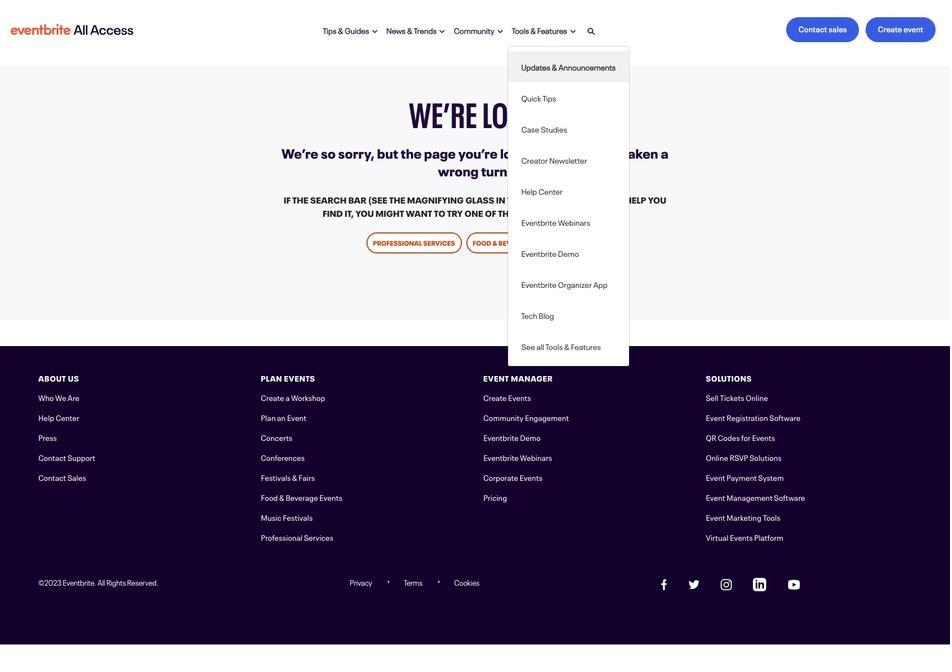 Task type: vqa. For each thing, say whether or not it's contained in the screenshot.
your
no



Task type: locate. For each thing, give the bounding box(es) containing it.
arrow image left search icon
[[570, 29, 576, 34]]

if
[[284, 193, 291, 206]]

1 vertical spatial eventbrite demo
[[483, 432, 541, 443]]

demo down community engagement
[[520, 432, 541, 443]]

events up create a workshop link
[[284, 373, 315, 384]]

demo for eventbrite demo link to the top
[[558, 247, 579, 258]]

if the search bar (see the magnifying glass in the navigation) doesn't help you find it, you might want to try one of these popular categories:
[[284, 193, 666, 219]]

1 vertical spatial help
[[38, 412, 54, 423]]

lost.
[[483, 86, 541, 137]]

0 horizontal spatial we're
[[282, 143, 318, 162]]

0 vertical spatial features
[[537, 24, 567, 35]]

sorry,
[[338, 143, 375, 162]]

glass
[[466, 193, 494, 206]]

you right it, at the top left
[[356, 206, 374, 219]]

community down create events
[[483, 412, 524, 423]]

1 horizontal spatial professional
[[373, 238, 422, 248]]

0 horizontal spatial demo
[[520, 432, 541, 443]]

taken
[[623, 143, 658, 162]]

software down system
[[774, 492, 805, 503]]

about us
[[38, 373, 79, 384]]

arrow image right trends in the top left of the page
[[439, 29, 445, 34]]

plan left an
[[261, 412, 276, 423]]

1 vertical spatial help center
[[38, 412, 79, 423]]

events right corporate
[[520, 472, 542, 483]]

3 arrow image from the left
[[570, 29, 576, 34]]

create events
[[483, 392, 531, 403]]

food up music at the bottom
[[261, 492, 278, 503]]

see all tools & features
[[521, 341, 601, 352]]

software
[[769, 412, 800, 423], [774, 492, 805, 503]]

1 vertical spatial demo
[[520, 432, 541, 443]]

tips left guides
[[323, 24, 337, 35]]

0 vertical spatial webinars
[[558, 216, 590, 227]]

community engagement
[[483, 412, 569, 423]]

event down sell
[[706, 412, 725, 423]]

festivals down the conferences
[[261, 472, 291, 483]]

help up these
[[521, 185, 537, 196]]

we're so sorry, but the page you're looking for must've taken a wrong turn.
[[282, 143, 669, 180]]

2 vertical spatial tools
[[763, 512, 780, 523]]

arrow image inside tools & features link
[[570, 29, 576, 34]]

instagram image
[[721, 579, 732, 591]]

webinars inside eventbrite webinars link
[[558, 216, 590, 227]]

& for beverage
[[279, 492, 284, 503]]

solutions up tickets
[[706, 373, 752, 384]]

an
[[277, 412, 286, 423]]

demo for bottommost eventbrite demo link
[[520, 432, 541, 443]]

facebook image
[[661, 580, 667, 591]]

tools up platform
[[763, 512, 780, 523]]

tools up updates
[[512, 24, 529, 35]]

creator newsletter
[[521, 154, 587, 165]]

sell
[[706, 392, 718, 403]]

eventbrite webinars link down navigation)
[[508, 212, 629, 232]]

eventbrite up eventbrite organizer app on the top
[[521, 247, 557, 258]]

for
[[549, 143, 568, 162], [741, 432, 751, 443]]

eventbrite demo down 'community engagement' link
[[483, 432, 541, 443]]

festivals & fairs
[[261, 472, 315, 483]]

2 horizontal spatial create
[[878, 23, 902, 34]]

these
[[498, 206, 525, 219]]

community for community
[[454, 24, 495, 35]]

create up an
[[261, 392, 284, 403]]

0 horizontal spatial food
[[261, 492, 278, 503]]

eventbrite demo link up eventbrite organizer app link
[[508, 243, 629, 263]]

0 horizontal spatial help
[[38, 412, 54, 423]]

event left management
[[706, 492, 725, 503]]

logo eventbrite image
[[9, 20, 135, 40]]

0 horizontal spatial center
[[56, 412, 79, 423]]

contact sales link
[[786, 17, 859, 42]]

events down event registration software at the bottom right of page
[[752, 432, 775, 443]]

payment
[[727, 472, 757, 483]]

contact down press
[[38, 452, 66, 463]]

0 vertical spatial help center
[[521, 185, 563, 196]]

eventbrite up corporate
[[483, 452, 519, 463]]

for inside we're so sorry, but the page you're looking for must've taken a wrong turn.
[[549, 143, 568, 162]]

& inside tools & features link
[[531, 24, 536, 35]]

1 vertical spatial for
[[741, 432, 751, 443]]

contact left 'sales'
[[38, 472, 66, 483]]

qr
[[706, 432, 716, 443]]

event up create events
[[483, 373, 509, 384]]

0 vertical spatial eventbrite webinars link
[[508, 212, 629, 232]]

0 horizontal spatial professional
[[261, 532, 303, 543]]

1 vertical spatial software
[[774, 492, 805, 503]]

contact left sales
[[799, 23, 827, 34]]

marketing
[[727, 512, 761, 523]]

who we are link
[[38, 392, 79, 403]]

event
[[483, 373, 509, 384], [287, 412, 306, 423], [706, 412, 725, 423], [706, 472, 725, 483], [706, 492, 725, 503], [706, 512, 725, 523]]

1 horizontal spatial food
[[473, 238, 491, 248]]

eventbrite webinars link up corporate events
[[483, 452, 552, 463]]

food for food & beverage events
[[261, 492, 278, 503]]

plan up create a workshop link
[[261, 373, 282, 384]]

tools right all
[[546, 341, 563, 352]]

1 vertical spatial eventbrite webinars link
[[483, 452, 552, 463]]

magnifying
[[407, 193, 464, 206]]

search
[[310, 193, 347, 206]]

of
[[485, 206, 496, 219]]

for right codes
[[741, 432, 751, 443]]

contact for contact support
[[38, 452, 66, 463]]

help center link down 'who we are'
[[38, 412, 79, 423]]

guides
[[345, 24, 369, 35]]

1 horizontal spatial create
[[483, 392, 507, 403]]

help center link
[[508, 181, 629, 201], [38, 412, 79, 423]]

1 vertical spatial online
[[706, 452, 728, 463]]

2 vertical spatial contact
[[38, 472, 66, 483]]

center up 'popular'
[[539, 185, 563, 196]]

sales
[[68, 472, 86, 483]]

create left event
[[878, 23, 902, 34]]

eventbrite webinars
[[521, 216, 590, 227], [483, 452, 552, 463]]

1 vertical spatial tips
[[543, 92, 556, 103]]

& for beverage
[[493, 238, 497, 248]]

2 horizontal spatial tools
[[763, 512, 780, 523]]

arrow image left tools & features
[[497, 29, 503, 34]]

0 horizontal spatial for
[[549, 143, 568, 162]]

0 horizontal spatial webinars
[[520, 452, 552, 463]]

to
[[434, 206, 445, 219]]

2 plan from the top
[[261, 412, 276, 423]]

announcements
[[559, 61, 616, 72]]

1 horizontal spatial a
[[661, 143, 669, 162]]

event up virtual at bottom right
[[706, 512, 725, 523]]

the right but
[[401, 143, 422, 162]]

1 horizontal spatial demo
[[558, 247, 579, 258]]

©2023 eventbrite. all rights reserved.
[[38, 577, 159, 588]]

one
[[465, 206, 483, 219]]

0 vertical spatial software
[[769, 412, 800, 423]]

0 horizontal spatial you
[[356, 206, 374, 219]]

0 vertical spatial plan
[[261, 373, 282, 384]]

0 vertical spatial solutions
[[706, 373, 752, 384]]

help center up 'popular'
[[521, 185, 563, 196]]

webinars up corporate events
[[520, 452, 552, 463]]

professional down music festivals link
[[261, 532, 303, 543]]

0 vertical spatial demo
[[558, 247, 579, 258]]

community right trends in the top left of the page
[[454, 24, 495, 35]]

0 vertical spatial eventbrite webinars
[[521, 216, 590, 227]]

0 vertical spatial online
[[746, 392, 768, 403]]

arrow image
[[439, 29, 445, 34], [497, 29, 503, 34], [570, 29, 576, 34]]

1 plan from the top
[[261, 373, 282, 384]]

help
[[521, 185, 537, 196], [38, 412, 54, 423]]

&
[[338, 24, 343, 35], [407, 24, 412, 35], [531, 24, 536, 35], [552, 61, 557, 72], [493, 238, 497, 248], [564, 341, 570, 352], [292, 472, 297, 483], [279, 492, 284, 503]]

services
[[423, 238, 455, 248]]

& inside updates & announcements link
[[552, 61, 557, 72]]

0 vertical spatial contact
[[799, 23, 827, 34]]

0 vertical spatial eventbrite demo
[[521, 247, 579, 258]]

help down who
[[38, 412, 54, 423]]

arrow image inside community link
[[497, 29, 503, 34]]

updates & announcements
[[521, 61, 616, 72]]

tips right the quick
[[543, 92, 556, 103]]

trends
[[414, 24, 437, 35]]

eventbrite organizer app
[[521, 278, 608, 290]]

create a workshop
[[261, 392, 325, 403]]

we're inside we're so sorry, but the page you're looking for must've taken a wrong turn.
[[282, 143, 318, 162]]

professional services link
[[366, 233, 462, 254]]

eventbrite webinars up corporate events
[[483, 452, 552, 463]]

event marketing tools link
[[706, 512, 780, 523]]

who
[[38, 392, 54, 403]]

food down one
[[473, 238, 491, 248]]

eventbrite up tech blog
[[521, 278, 557, 290]]

& inside news & trends link
[[407, 24, 412, 35]]

1 vertical spatial we're
[[282, 143, 318, 162]]

community
[[454, 24, 495, 35], [483, 412, 524, 423]]

the right if
[[292, 193, 309, 206]]

a right taken
[[661, 143, 669, 162]]

0 vertical spatial a
[[661, 143, 669, 162]]

we're up "page"
[[409, 86, 478, 137]]

contact sales
[[38, 472, 86, 483]]

plan for plan events
[[261, 373, 282, 384]]

1 vertical spatial professional
[[261, 532, 303, 543]]

1 vertical spatial festivals
[[283, 512, 313, 523]]

professional services
[[373, 238, 455, 248]]

1 vertical spatial features
[[571, 341, 601, 352]]

professional for professional services
[[373, 238, 422, 248]]

for down studies
[[549, 143, 568, 162]]

0 vertical spatial center
[[539, 185, 563, 196]]

event left payment
[[706, 472, 725, 483]]

1 horizontal spatial tips
[[543, 92, 556, 103]]

1 horizontal spatial webinars
[[558, 216, 590, 227]]

0 vertical spatial professional
[[373, 238, 422, 248]]

1 horizontal spatial arrow image
[[497, 29, 503, 34]]

contact sales
[[799, 23, 847, 34]]

0 horizontal spatial a
[[286, 392, 290, 403]]

eventbrite demo up eventbrite organizer app on the top
[[521, 247, 579, 258]]

professional
[[373, 238, 422, 248], [261, 532, 303, 543]]

0 vertical spatial community
[[454, 24, 495, 35]]

festivals up professional services
[[283, 512, 313, 523]]

0 vertical spatial help
[[521, 185, 537, 196]]

arrow image for community
[[497, 29, 503, 34]]

1 vertical spatial community
[[483, 412, 524, 423]]

1 vertical spatial contact
[[38, 452, 66, 463]]

you're
[[458, 143, 498, 162]]

1 vertical spatial plan
[[261, 412, 276, 423]]

eventbrite webinars down navigation)
[[521, 216, 590, 227]]

create events link
[[483, 392, 531, 403]]

0 vertical spatial food
[[473, 238, 491, 248]]

professional down 'might'
[[373, 238, 422, 248]]

create down event manager
[[483, 392, 507, 403]]

food & beverage events
[[261, 492, 342, 503]]

1 horizontal spatial help
[[521, 185, 537, 196]]

plan an event
[[261, 412, 306, 423]]

event right an
[[287, 412, 306, 423]]

1 vertical spatial tools
[[546, 341, 563, 352]]

event management software
[[706, 492, 805, 503]]

online up event registration software at the bottom right of page
[[746, 392, 768, 403]]

eventbrite demo link down 'community engagement' link
[[483, 432, 541, 443]]

arrow image for news & trends
[[439, 29, 445, 34]]

demo up eventbrite organizer app link
[[558, 247, 579, 258]]

online down qr
[[706, 452, 728, 463]]

us
[[68, 373, 79, 384]]

1 arrow image from the left
[[439, 29, 445, 34]]

1 horizontal spatial for
[[741, 432, 751, 443]]

2 arrow image from the left
[[497, 29, 503, 34]]

1 horizontal spatial help center link
[[508, 181, 629, 201]]

all
[[98, 577, 105, 588]]

1 vertical spatial center
[[56, 412, 79, 423]]

virtual events platform
[[706, 532, 783, 543]]

features down tech blog link
[[571, 341, 601, 352]]

workshop
[[291, 392, 325, 403]]

community for community engagement
[[483, 412, 524, 423]]

& for trends
[[407, 24, 412, 35]]

arrow image inside news & trends link
[[439, 29, 445, 34]]

webinars for the top eventbrite webinars link
[[558, 216, 590, 227]]

eventbrite demo inside eventbrite demo link
[[521, 247, 579, 258]]

help center link up 'popular'
[[508, 181, 629, 201]]

plan
[[261, 373, 282, 384], [261, 412, 276, 423]]

0 vertical spatial for
[[549, 143, 568, 162]]

& for guides
[[338, 24, 343, 35]]

center down are
[[56, 412, 79, 423]]

eventbrite demo link
[[508, 243, 629, 263], [483, 432, 541, 443]]

0 horizontal spatial arrow image
[[439, 29, 445, 34]]

webinars down navigation)
[[558, 216, 590, 227]]

categories:
[[569, 206, 627, 219]]

event registration software link
[[706, 412, 800, 423]]

2 horizontal spatial arrow image
[[570, 29, 576, 34]]

events down event manager
[[508, 392, 531, 403]]

1 vertical spatial food
[[261, 492, 278, 503]]

0 vertical spatial we're
[[409, 86, 478, 137]]

& inside food & beverage link
[[493, 238, 497, 248]]

events down event marketing tools
[[730, 532, 753, 543]]

0 vertical spatial tools
[[512, 24, 529, 35]]

1 horizontal spatial tools
[[546, 341, 563, 352]]

solutions up system
[[750, 452, 782, 463]]

see
[[521, 341, 535, 352]]

0 vertical spatial tips
[[323, 24, 337, 35]]

help center
[[521, 185, 563, 196], [38, 412, 79, 423]]

0 horizontal spatial help center link
[[38, 412, 79, 423]]

1 vertical spatial webinars
[[520, 452, 552, 463]]

food & beverage events link
[[261, 492, 342, 503]]

& inside tips & guides link
[[338, 24, 343, 35]]

1 vertical spatial a
[[286, 392, 290, 403]]

1 horizontal spatial you
[[648, 193, 666, 206]]

0 horizontal spatial create
[[261, 392, 284, 403]]

event marketing tools
[[706, 512, 780, 523]]

services
[[304, 532, 333, 543]]

press
[[38, 432, 57, 443]]

features left search icon
[[537, 24, 567, 35]]

you right help
[[648, 193, 666, 206]]

must've
[[570, 143, 620, 162]]

help center down 'who we are'
[[38, 412, 79, 423]]

1 horizontal spatial features
[[571, 341, 601, 352]]

newsletter
[[549, 154, 587, 165]]

we're left so at the top
[[282, 143, 318, 162]]

software right registration
[[769, 412, 800, 423]]

youtube image
[[788, 580, 800, 591]]

1 horizontal spatial we're
[[409, 86, 478, 137]]

a down plan events
[[286, 392, 290, 403]]

are
[[68, 392, 79, 403]]

0 horizontal spatial tools
[[512, 24, 529, 35]]

tools for event marketing tools
[[763, 512, 780, 523]]

sell tickets online link
[[706, 392, 768, 403]]



Task type: describe. For each thing, give the bounding box(es) containing it.
arrow image for tools & features
[[570, 29, 576, 34]]

system
[[758, 472, 784, 483]]

webinars for the bottommost eventbrite webinars link
[[520, 452, 552, 463]]

tools & features
[[512, 24, 567, 35]]

eventbrite demo for eventbrite demo link to the top
[[521, 247, 579, 258]]

contact support link
[[38, 452, 95, 463]]

looking
[[500, 143, 547, 162]]

we're for we're lost.
[[409, 86, 478, 137]]

case
[[521, 123, 539, 134]]

software for event management software
[[774, 492, 805, 503]]

tools for see all tools & features
[[546, 341, 563, 352]]

arrow image
[[372, 29, 378, 34]]

cookies link
[[454, 577, 480, 588]]

see all tools & features link
[[508, 336, 629, 356]]

search icon image
[[587, 28, 595, 36]]

1 horizontal spatial center
[[539, 185, 563, 196]]

wrong
[[438, 160, 479, 180]]

corporate
[[483, 472, 518, 483]]

the right in
[[507, 193, 523, 206]]

create for create events
[[483, 392, 507, 403]]

about
[[38, 373, 66, 384]]

eventbrite inside eventbrite organizer app link
[[521, 278, 557, 290]]

& for fairs
[[292, 472, 297, 483]]

event
[[904, 23, 923, 34]]

turn.
[[481, 160, 512, 180]]

corporate events link
[[483, 472, 542, 483]]

all
[[537, 341, 544, 352]]

qr codes for events
[[706, 432, 775, 443]]

virtual
[[706, 532, 728, 543]]

terms link
[[404, 577, 423, 588]]

support
[[68, 452, 95, 463]]

event manager
[[483, 373, 553, 384]]

event for event manager
[[483, 373, 509, 384]]

events for virtual events platform
[[730, 532, 753, 543]]

plan events
[[261, 373, 315, 384]]

concerts link
[[261, 432, 292, 443]]

contact for contact sales
[[38, 472, 66, 483]]

organizer
[[558, 278, 592, 290]]

1 vertical spatial solutions
[[750, 452, 782, 463]]

online rsvp solutions
[[706, 452, 782, 463]]

& for announcements
[[552, 61, 557, 72]]

event payment system
[[706, 472, 784, 483]]

creator
[[521, 154, 548, 165]]

so
[[321, 143, 336, 162]]

1 horizontal spatial help center
[[521, 185, 563, 196]]

eventbrite down navigation)
[[521, 216, 557, 227]]

in
[[496, 193, 505, 206]]

0 horizontal spatial features
[[537, 24, 567, 35]]

1 horizontal spatial online
[[746, 392, 768, 403]]

online rsvp solutions link
[[706, 452, 782, 463]]

event for event registration software
[[706, 412, 725, 423]]

app
[[593, 278, 608, 290]]

a inside we're so sorry, but the page you're looking for must've taken a wrong turn.
[[661, 143, 669, 162]]

codes
[[718, 432, 740, 443]]

tech blog
[[521, 310, 554, 321]]

we're lost.
[[409, 86, 541, 137]]

beverage
[[498, 238, 533, 248]]

concerts
[[261, 432, 292, 443]]

try
[[447, 206, 463, 219]]

it,
[[345, 206, 354, 219]]

music festivals
[[261, 512, 313, 523]]

0 vertical spatial festivals
[[261, 472, 291, 483]]

food for food & beverage
[[473, 238, 491, 248]]

plan an event link
[[261, 412, 306, 423]]

music festivals link
[[261, 512, 313, 523]]

we're for we're so sorry, but the page you're looking for must've taken a wrong turn.
[[282, 143, 318, 162]]

eventbrite organizer app link
[[508, 274, 629, 294]]

community engagement link
[[483, 412, 569, 423]]

events for plan events
[[284, 373, 315, 384]]

sell tickets online
[[706, 392, 768, 403]]

case studies
[[521, 123, 567, 134]]

privacy
[[350, 577, 372, 588]]

1 vertical spatial help center link
[[38, 412, 79, 423]]

pricing
[[483, 492, 507, 503]]

0 horizontal spatial online
[[706, 452, 728, 463]]

sales
[[829, 23, 847, 34]]

food & beverage
[[473, 238, 533, 248]]

1 vertical spatial eventbrite demo link
[[483, 432, 541, 443]]

case studies link
[[508, 119, 629, 139]]

the inside we're so sorry, but the page you're looking for must've taken a wrong turn.
[[401, 143, 422, 162]]

0 horizontal spatial help center
[[38, 412, 79, 423]]

rsvp
[[730, 452, 748, 463]]

press link
[[38, 432, 57, 443]]

twitter image
[[688, 581, 699, 590]]

festivals & fairs link
[[261, 472, 315, 483]]

creator newsletter link
[[508, 150, 629, 170]]

contact for contact sales
[[799, 23, 827, 34]]

0 vertical spatial help center link
[[508, 181, 629, 201]]

the right (see
[[389, 193, 405, 206]]

create for create event
[[878, 23, 902, 34]]

doesn't
[[585, 193, 623, 206]]

tickets
[[720, 392, 744, 403]]

news
[[386, 24, 406, 35]]

popular
[[527, 206, 567, 219]]

& for features
[[531, 24, 536, 35]]

1 vertical spatial eventbrite webinars
[[483, 452, 552, 463]]

but
[[377, 143, 398, 162]]

find
[[323, 206, 343, 219]]

we
[[55, 392, 66, 403]]

event registration software
[[706, 412, 800, 423]]

quick tips
[[521, 92, 556, 103]]

eventbrite demo for bottommost eventbrite demo link
[[483, 432, 541, 443]]

terms
[[404, 577, 423, 588]]

create for create a workshop
[[261, 392, 284, 403]]

reserved.
[[127, 577, 159, 588]]

create a workshop link
[[261, 392, 325, 403]]

eventbrite down 'community engagement' link
[[483, 432, 519, 443]]

event payment system link
[[706, 472, 784, 483]]

& inside see all tools & features link
[[564, 341, 570, 352]]

event for event marketing tools
[[706, 512, 725, 523]]

event for event management software
[[706, 492, 725, 503]]

0 vertical spatial eventbrite demo link
[[508, 243, 629, 263]]

plan for plan an event
[[261, 412, 276, 423]]

events right beverage
[[319, 492, 342, 503]]

registration
[[727, 412, 768, 423]]

event for event payment system
[[706, 472, 725, 483]]

software for event registration software
[[769, 412, 800, 423]]

news & trends
[[386, 24, 437, 35]]

professional for professional services
[[261, 532, 303, 543]]

0 horizontal spatial tips
[[323, 24, 337, 35]]

beverage
[[286, 492, 318, 503]]

virtual events platform link
[[706, 532, 783, 543]]

qr codes for events link
[[706, 432, 775, 443]]

manager
[[511, 373, 553, 384]]

linkedin image
[[753, 579, 766, 592]]

create event link
[[866, 17, 936, 42]]

tips & guides link
[[319, 17, 382, 42]]

events for corporate events
[[520, 472, 542, 483]]

eventbrite.
[[63, 577, 96, 588]]

platform
[[754, 532, 783, 543]]

rights
[[106, 577, 126, 588]]

events for create events
[[508, 392, 531, 403]]



